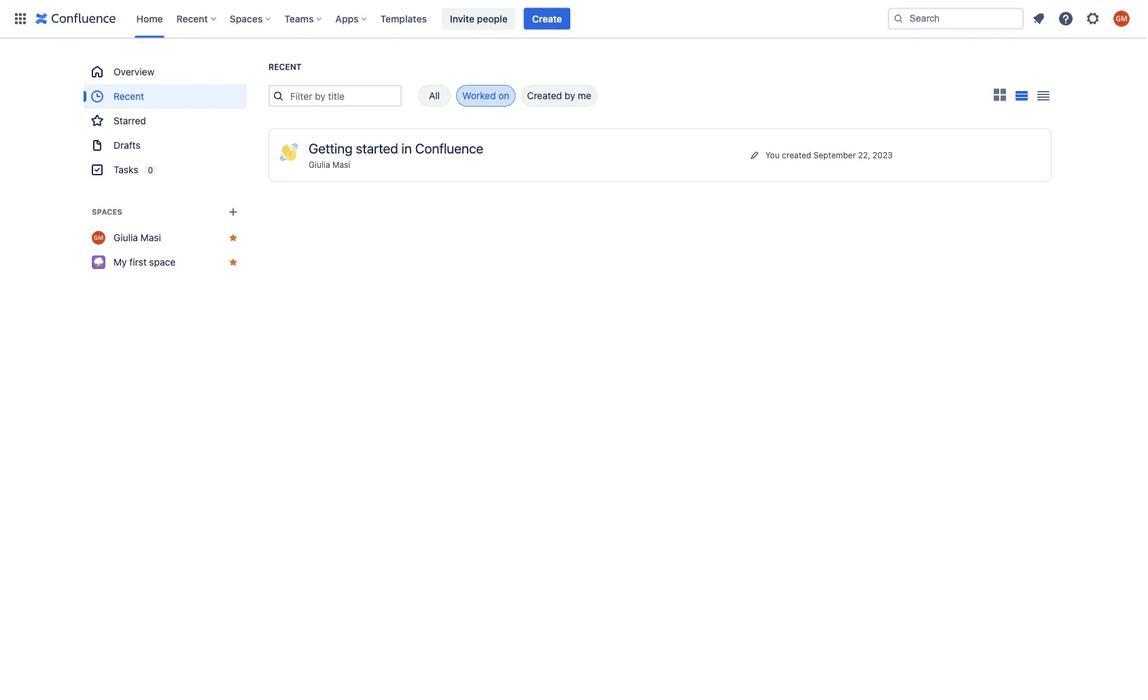 Task type: describe. For each thing, give the bounding box(es) containing it.
giulia inside getting started in confluence giulia masi
[[309, 160, 330, 170]]

create link
[[524, 8, 570, 30]]

created
[[527, 90, 562, 101]]

your profile and preferences image
[[1114, 11, 1130, 27]]

invite
[[450, 13, 475, 24]]

started
[[356, 140, 398, 156]]

worked
[[462, 90, 496, 101]]

me
[[578, 90, 591, 101]]

starred link
[[84, 109, 247, 133]]

0 horizontal spatial giulia masi link
[[84, 226, 247, 250]]

worked on
[[462, 90, 509, 101]]

appswitcher icon image
[[12, 11, 29, 27]]

overview
[[114, 66, 154, 78]]

you created september 22, 2023
[[766, 150, 893, 160]]

my
[[114, 257, 127, 268]]

home link
[[132, 8, 167, 30]]

created
[[782, 150, 811, 160]]

cards image
[[992, 87, 1008, 103]]

1 vertical spatial recent
[[269, 62, 302, 72]]

getting
[[309, 140, 353, 156]]

my first space link
[[84, 250, 247, 275]]

giulia masi
[[114, 232, 161, 243]]

Search field
[[888, 8, 1024, 30]]

unstar this space image for giulia masi
[[228, 233, 239, 243]]

create a space image
[[225, 204, 241, 220]]

spaces button
[[226, 8, 276, 30]]

created by me
[[527, 90, 591, 101]]

0
[[148, 165, 153, 175]]

on
[[499, 90, 509, 101]]

people
[[477, 13, 508, 24]]

drafts link
[[84, 133, 247, 158]]

apps
[[335, 13, 359, 24]]

starred
[[114, 115, 146, 126]]

banner containing home
[[0, 0, 1146, 38]]

recent button
[[172, 8, 222, 30]]

create
[[532, 13, 562, 24]]

teams button
[[280, 8, 327, 30]]

worked on button
[[456, 85, 516, 107]]

first
[[129, 257, 147, 268]]

0 horizontal spatial giulia
[[114, 232, 138, 243]]

0 horizontal spatial masi
[[141, 232, 161, 243]]

22,
[[858, 150, 870, 160]]



Task type: locate. For each thing, give the bounding box(es) containing it.
masi
[[332, 160, 350, 170], [141, 232, 161, 243]]

1 unstar this space image from the top
[[228, 233, 239, 243]]

0 horizontal spatial spaces
[[92, 208, 122, 217]]

giulia
[[309, 160, 330, 170], [114, 232, 138, 243]]

help icon image
[[1058, 11, 1074, 27]]

invite people
[[450, 13, 508, 24]]

all
[[429, 90, 440, 101]]

1 vertical spatial masi
[[141, 232, 161, 243]]

1 vertical spatial giulia
[[114, 232, 138, 243]]

giulia masi link up space
[[84, 226, 247, 250]]

recent inside dropdown button
[[176, 13, 208, 24]]

banner
[[0, 0, 1146, 38]]

recent inside group
[[114, 91, 144, 102]]

recent down teams
[[269, 62, 302, 72]]

group containing overview
[[84, 60, 247, 182]]

spaces right recent dropdown button
[[230, 13, 263, 24]]

getting started in confluence giulia masi
[[309, 140, 483, 170]]

1 horizontal spatial masi
[[332, 160, 350, 170]]

all button
[[418, 85, 451, 107]]

1 horizontal spatial spaces
[[230, 13, 263, 24]]

tab list
[[402, 85, 598, 107]]

home
[[136, 13, 163, 24]]

you
[[766, 150, 780, 160]]

global element
[[8, 0, 888, 38]]

search image
[[893, 13, 904, 24]]

0 vertical spatial giulia masi link
[[309, 160, 350, 170]]

2 horizontal spatial recent
[[269, 62, 302, 72]]

recent link
[[84, 84, 247, 109]]

apps button
[[331, 8, 372, 30]]

unstar this space image for my first space
[[228, 257, 239, 268]]

recent right home
[[176, 13, 208, 24]]

tab list containing all
[[402, 85, 598, 107]]

teams
[[284, 13, 314, 24]]

0 vertical spatial giulia
[[309, 160, 330, 170]]

0 horizontal spatial recent
[[114, 91, 144, 102]]

spaces up giulia masi
[[92, 208, 122, 217]]

invite people button
[[442, 8, 516, 30]]

2 unstar this space image from the top
[[228, 257, 239, 268]]

masi up my first space
[[141, 232, 161, 243]]

0 vertical spatial unstar this space image
[[228, 233, 239, 243]]

masi down getting
[[332, 160, 350, 170]]

drafts
[[114, 140, 141, 151]]

1 vertical spatial giulia masi link
[[84, 226, 247, 250]]

unstar this space image
[[228, 233, 239, 243], [228, 257, 239, 268]]

my first space
[[114, 257, 175, 268]]

templates
[[380, 13, 427, 24]]

in
[[402, 140, 412, 156]]

0 vertical spatial recent
[[176, 13, 208, 24]]

confluence image
[[35, 11, 116, 27], [35, 11, 116, 27]]

by
[[565, 90, 575, 101]]

1 horizontal spatial giulia
[[309, 160, 330, 170]]

0 vertical spatial spaces
[[230, 13, 263, 24]]

:wave: image
[[280, 143, 298, 161], [280, 143, 298, 161]]

2 vertical spatial recent
[[114, 91, 144, 102]]

september
[[814, 150, 856, 160]]

templates link
[[376, 8, 431, 30]]

notification icon image
[[1031, 11, 1047, 27]]

giulia down getting
[[309, 160, 330, 170]]

unstar this space image inside my first space link
[[228, 257, 239, 268]]

created by me button
[[521, 85, 598, 107]]

recent up the starred
[[114, 91, 144, 102]]

giulia masi link down getting
[[309, 160, 350, 170]]

space
[[149, 257, 175, 268]]

masi inside getting started in confluence giulia masi
[[332, 160, 350, 170]]

2023
[[873, 150, 893, 160]]

giulia masi link
[[309, 160, 350, 170], [84, 226, 247, 250]]

overview link
[[84, 60, 247, 84]]

1 horizontal spatial giulia masi link
[[309, 160, 350, 170]]

Filter by title field
[[286, 86, 400, 105]]

compact list image
[[1036, 88, 1052, 104]]

tasks
[[114, 164, 138, 175]]

spaces inside spaces popup button
[[230, 13, 263, 24]]

group
[[84, 60, 247, 182]]

settings icon image
[[1085, 11, 1101, 27]]

0 vertical spatial masi
[[332, 160, 350, 170]]

giulia up my
[[114, 232, 138, 243]]

1 horizontal spatial recent
[[176, 13, 208, 24]]

confluence
[[415, 140, 483, 156]]

recent
[[176, 13, 208, 24], [269, 62, 302, 72], [114, 91, 144, 102]]

spaces
[[230, 13, 263, 24], [92, 208, 122, 217]]

1 vertical spatial spaces
[[92, 208, 122, 217]]

list image
[[1015, 91, 1028, 101]]

1 vertical spatial unstar this space image
[[228, 257, 239, 268]]



Task type: vqa. For each thing, say whether or not it's contained in the screenshot.
rightmost 'Recent'
yes



